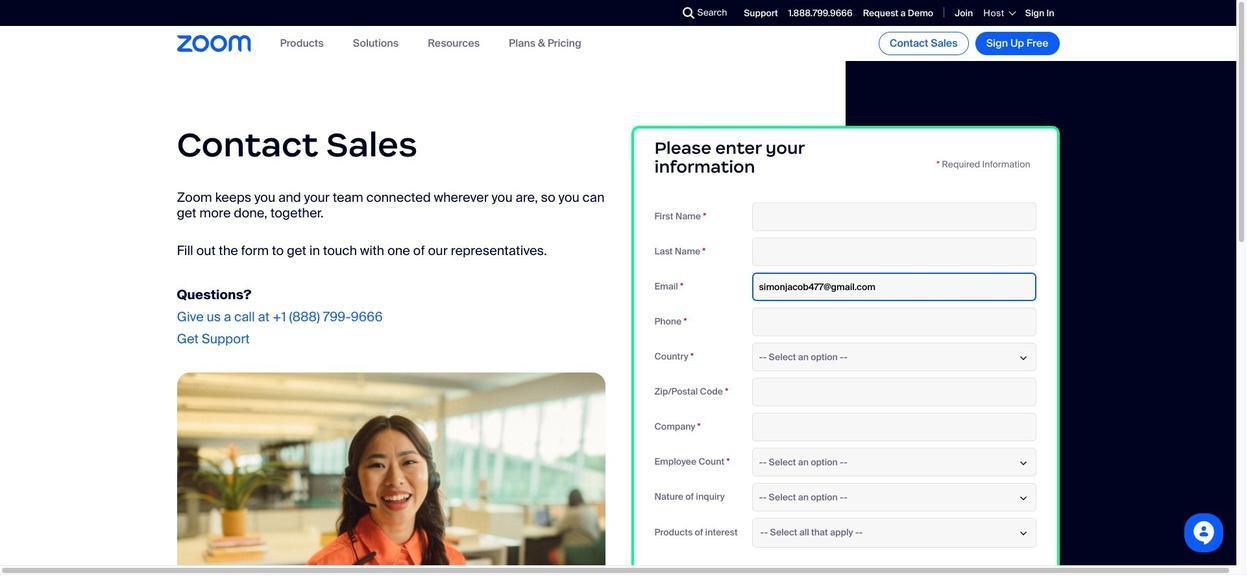 Task type: describe. For each thing, give the bounding box(es) containing it.
customer support agent image
[[177, 372, 606, 575]]

email@yourcompany.com text field
[[752, 272, 1037, 301]]



Task type: locate. For each thing, give the bounding box(es) containing it.
None search field
[[635, 3, 686, 23]]

None text field
[[752, 202, 1037, 231]]

None text field
[[752, 237, 1037, 266], [752, 308, 1037, 336], [752, 378, 1037, 406], [752, 413, 1037, 441], [752, 237, 1037, 266], [752, 308, 1037, 336], [752, 378, 1037, 406], [752, 413, 1037, 441]]

zoom logo image
[[177, 35, 251, 52]]

search image
[[683, 7, 695, 19]]

search image
[[683, 7, 695, 19]]



Task type: vqa. For each thing, say whether or not it's contained in the screenshot.
the plans & pricing link
no



